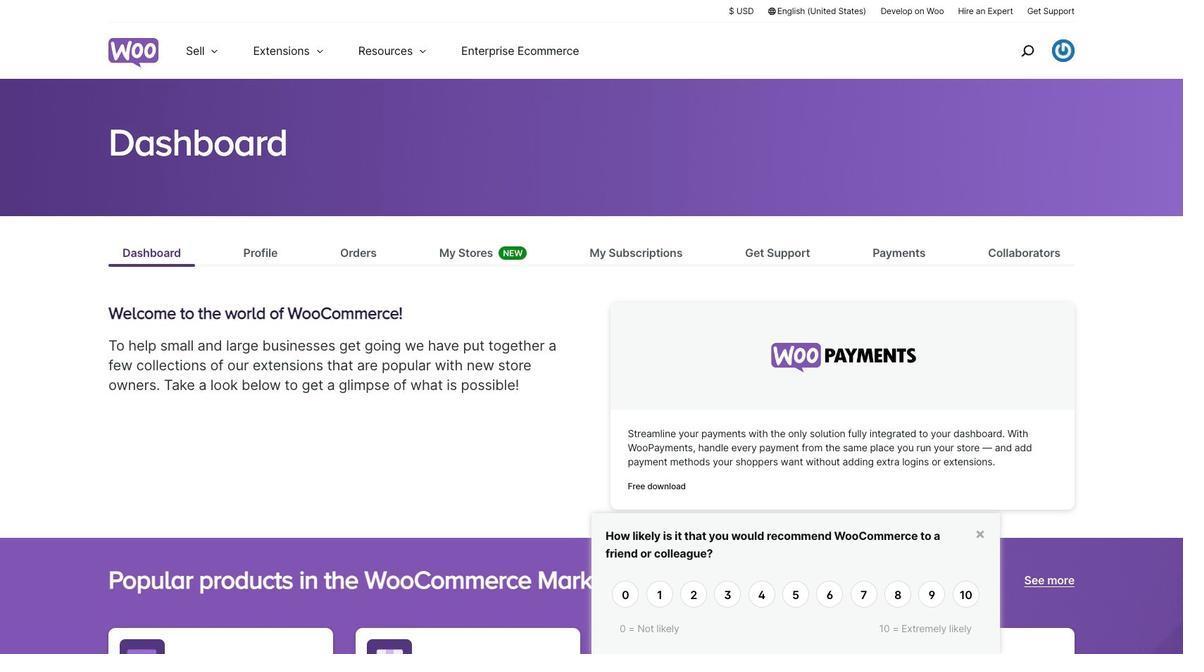 Task type: vqa. For each thing, say whether or not it's contained in the screenshot.
conversion
no



Task type: locate. For each thing, give the bounding box(es) containing it.
search image
[[1017, 39, 1039, 62]]



Task type: describe. For each thing, give the bounding box(es) containing it.
service navigation menu element
[[991, 28, 1075, 74]]

open account menu image
[[1052, 39, 1075, 62]]



